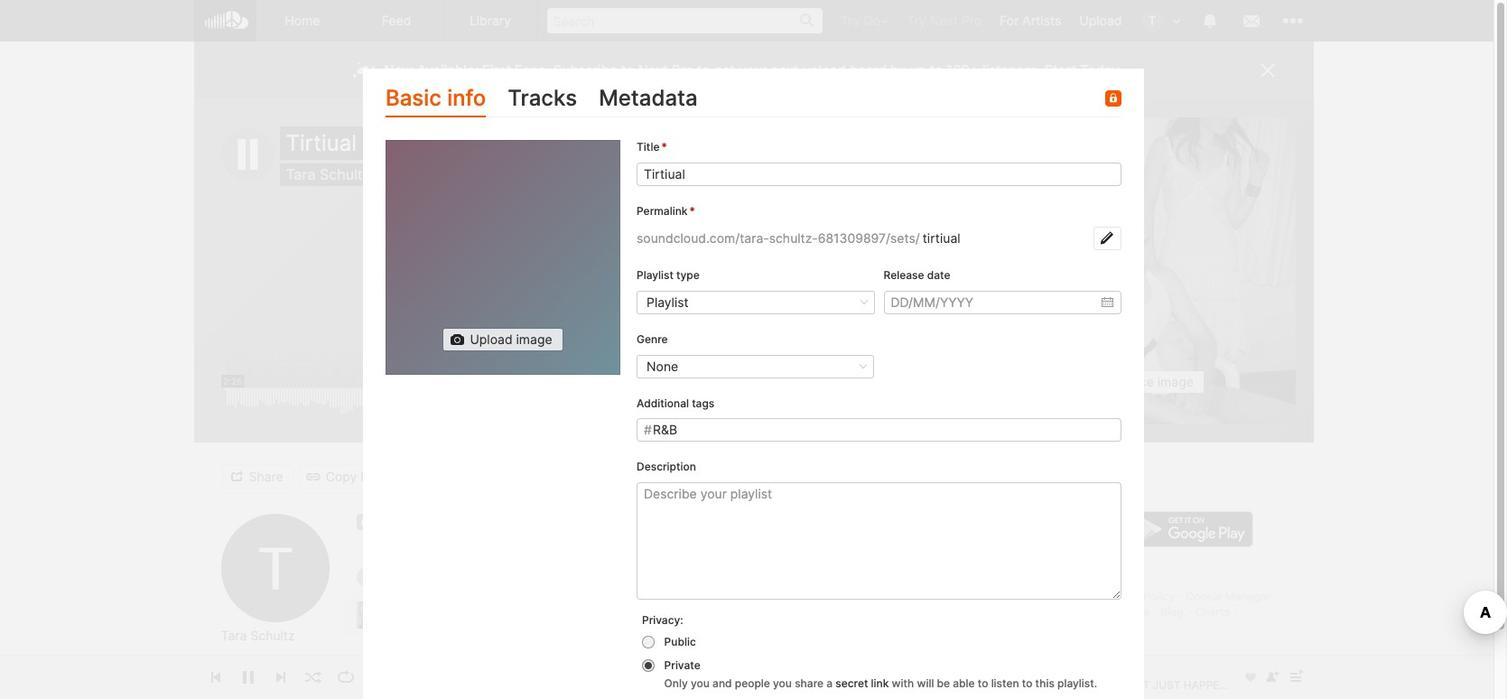 Task type: vqa. For each thing, say whether or not it's contained in the screenshot.
Title text box
yes



Task type: describe. For each thing, give the bounding box(es) containing it.
permalink
[[637, 204, 688, 218]]

now available: first fans. subscribe to next pro to get your next upload heard by up to 100+ listeners. start today
[[384, 61, 1120, 79]]

be
[[937, 676, 950, 690]]

cookie manager link
[[1186, 590, 1271, 603]]

cookie for policy
[[1105, 590, 1141, 603]]

privacy
[[1055, 590, 1093, 603]]

blog
[[1161, 605, 1184, 618]]

artists
[[1022, 13, 1061, 28]]

upload image button
[[443, 328, 563, 352]]

link
[[871, 676, 889, 690]]

basic info link
[[386, 81, 486, 118]]

copy link button
[[299, 465, 396, 488]]

happened
[[698, 607, 766, 622]]

tara inside tirtiual tara schultz
[[286, 165, 316, 183]]

by
[[890, 61, 906, 79]]

genre
[[637, 332, 668, 346]]

privacy:
[[642, 613, 683, 627]]

listen
[[991, 676, 1019, 690]]

tirtiual element
[[386, 140, 620, 375]]

metadata link
[[599, 81, 698, 118]]

policy
[[1144, 590, 1175, 603]]

laroi
[[572, 607, 609, 622]]

copy link
[[326, 468, 385, 484]]

Permalink text field
[[920, 227, 1094, 250]]

tirtiual tara schultz
[[286, 130, 371, 183]]

start
[[1044, 61, 1076, 79]]

delete playlist button
[[598, 465, 720, 488]]

681309897/sets/
[[818, 230, 920, 246]]

0 horizontal spatial next
[[638, 61, 668, 79]]

release
[[884, 268, 924, 282]]

privacy link
[[1055, 590, 1093, 603]]

this
[[1036, 676, 1055, 690]]

blog link
[[1161, 605, 1184, 618]]

cookie policy
[[1105, 590, 1175, 603]]

additional tags
[[637, 396, 715, 410]]

playlist type
[[637, 268, 700, 282]]

the kid laroi - what just happened
[[522, 607, 766, 622]]

up
[[910, 61, 926, 79]]

additional
[[637, 396, 689, 410]]

image for replace image
[[1158, 374, 1194, 389]]

tara schultz
[[221, 628, 295, 643]]

feed link
[[350, 0, 444, 42]]

artist resources link
[[1064, 605, 1149, 618]]

secret
[[836, 676, 868, 690]]

what
[[622, 607, 659, 622]]

basic info
[[386, 85, 486, 111]]

cookie for manager
[[1186, 590, 1222, 603]]

0 horizontal spatial tara schultz's avatar element
[[221, 514, 329, 622]]

charts
[[1195, 605, 1230, 618]]

tags
[[692, 396, 715, 410]]

playlist
[[668, 468, 710, 484]]

today
[[1080, 61, 1120, 79]]

mobile
[[1036, 475, 1076, 490]]

get
[[714, 61, 735, 79]]

with
[[892, 676, 914, 690]]

delete playlist
[[625, 468, 710, 484]]

upload image
[[470, 332, 552, 347]]

0 vertical spatial tara schultz's avatar element
[[1140, 9, 1164, 33]]

try go+ link
[[832, 0, 898, 41]]

secret link link
[[836, 676, 889, 690]]

1 horizontal spatial pro
[[962, 13, 982, 28]]

playlist.
[[1058, 676, 1097, 690]]

tirtiual
[[286, 130, 357, 156]]

share
[[249, 468, 283, 484]]

feed
[[382, 13, 411, 28]]

try next pro
[[907, 13, 982, 28]]

1 you from the left
[[691, 676, 710, 690]]

go+
[[864, 13, 889, 28]]

now
[[384, 61, 413, 79]]

for artists link
[[991, 0, 1070, 41]]

Release date text field
[[884, 291, 1122, 314]]

fans.
[[515, 61, 550, 79]]

2 you from the left
[[773, 676, 792, 690]]

description
[[637, 460, 696, 474]]

subscribe
[[553, 61, 617, 79]]

schultz inside tirtiual tara schultz
[[320, 165, 371, 183]]

0 horizontal spatial tara
[[221, 628, 247, 643]]

home
[[285, 13, 320, 28]]

cookie manager artist resources
[[1064, 590, 1271, 618]]

schultz-
[[769, 230, 818, 246]]

0 horizontal spatial schultz
[[251, 628, 295, 643]]

start today link
[[1044, 61, 1120, 79]]

private only you and people you share a secret link with will be able to listen to this playlist.
[[664, 658, 1097, 690]]

library link
[[444, 0, 538, 42]]

soundcloud.com/tara-
[[637, 230, 769, 246]]

title
[[637, 140, 660, 154]]

metadata
[[599, 85, 698, 111]]

to left the get
[[697, 61, 710, 79]]

0 horizontal spatial the kid laroi - what just happened element
[[356, 601, 383, 629]]



Task type: locate. For each thing, give the bounding box(es) containing it.
1 vertical spatial tara schultz's avatar element
[[221, 514, 329, 622]]

1 vertical spatial tara
[[221, 628, 247, 643]]

1 horizontal spatial the kid laroi - what just happened element
[[988, 117, 1296, 424]]

Description text field
[[637, 482, 1122, 600]]

charts link
[[1195, 605, 1230, 618]]

able
[[953, 676, 975, 690]]

1 cookie from the left
[[1105, 590, 1141, 603]]

1 vertical spatial playlist
[[647, 294, 689, 310]]

basic
[[386, 85, 441, 111]]

1 horizontal spatial schultz
[[320, 165, 371, 183]]

heard
[[850, 61, 887, 79]]

1 horizontal spatial you
[[773, 676, 792, 690]]

0 vertical spatial the kid laroi - what just happened element
[[988, 117, 1296, 424]]

home link
[[256, 0, 350, 42]]

pro left the get
[[672, 61, 693, 79]]

kid
[[548, 607, 568, 622]]

replace
[[1106, 374, 1154, 389]]

1 horizontal spatial cookie
[[1186, 590, 1222, 603]]

try
[[841, 13, 860, 28], [907, 13, 926, 28]]

try left go+
[[841, 13, 860, 28]]

next
[[771, 61, 799, 79]]

1 horizontal spatial next
[[930, 13, 958, 28]]

1 horizontal spatial upload
[[1080, 13, 1122, 28]]

try inside the try go+ link
[[841, 13, 860, 28]]

tara schultz's avatar element right upload link at the right top of the page
[[1140, 9, 1164, 33]]

and
[[713, 676, 732, 690]]

playlist inside "popup button"
[[647, 294, 689, 310]]

1 try from the left
[[841, 13, 860, 28]]

type
[[677, 268, 700, 282]]

to right the up
[[930, 61, 943, 79]]

you left share
[[773, 676, 792, 690]]

available:
[[417, 61, 479, 79]]

1 vertical spatial the kid laroi - what just happened element
[[356, 601, 383, 629]]

0 vertical spatial next
[[930, 13, 958, 28]]

try go+
[[841, 13, 889, 28]]

try inside try next pro link
[[907, 13, 926, 28]]

tara schultz link
[[286, 165, 371, 183], [221, 628, 295, 644]]

library
[[470, 13, 511, 28]]

next up 100+
[[930, 13, 958, 28]]

the
[[522, 607, 545, 622]]

cookie inside cookie manager artist resources
[[1186, 590, 1222, 603]]

-
[[612, 607, 618, 622]]

image inside button
[[516, 332, 552, 347]]

tracks
[[508, 85, 577, 111]]

0 vertical spatial upload
[[1080, 13, 1122, 28]]

playlist down playlist type
[[647, 294, 689, 310]]

go mobile
[[1016, 475, 1076, 490]]

for artists
[[1000, 13, 1061, 28]]

playlist
[[637, 268, 674, 282], [647, 294, 689, 310]]

first
[[482, 61, 511, 79]]

cookie
[[1105, 590, 1141, 603], [1186, 590, 1222, 603]]

try for try next pro
[[907, 13, 926, 28]]

link
[[361, 468, 385, 484]]

0 horizontal spatial image
[[516, 332, 552, 347]]

playlist for playlist
[[647, 294, 689, 310]]

1 horizontal spatial tara schultz's avatar element
[[1140, 9, 1164, 33]]

0 vertical spatial pro
[[962, 13, 982, 28]]

upload inside button
[[470, 332, 513, 347]]

next up the metadata
[[638, 61, 668, 79]]

0 horizontal spatial you
[[691, 676, 710, 690]]

cookie up resources
[[1105, 590, 1141, 603]]

100+
[[947, 61, 979, 79]]

upload
[[1080, 13, 1122, 28], [470, 332, 513, 347]]

0 vertical spatial playlist
[[637, 268, 674, 282]]

0 horizontal spatial cookie
[[1105, 590, 1141, 603]]

1 vertical spatial upload
[[470, 332, 513, 347]]

Title text field
[[637, 163, 1122, 186]]

try next pro link
[[898, 0, 991, 41]]

image inside button
[[1158, 374, 1194, 389]]

artist
[[1064, 605, 1092, 618]]

tracks link
[[508, 81, 577, 118]]

private
[[664, 658, 701, 672]]

cookie up the charts link
[[1186, 590, 1222, 603]]

info
[[447, 85, 486, 111]]

copy
[[326, 468, 357, 484]]

1 vertical spatial image
[[1158, 374, 1194, 389]]

legal
[[1016, 590, 1044, 603]]

upload for upload
[[1080, 13, 1122, 28]]

next inside try next pro link
[[930, 13, 958, 28]]

to right able on the right of the page
[[978, 676, 988, 690]]

0 horizontal spatial upload
[[470, 332, 513, 347]]

manager
[[1225, 590, 1271, 603]]

resources
[[1095, 605, 1149, 618]]

None search field
[[538, 0, 832, 41]]

1 vertical spatial next
[[638, 61, 668, 79]]

r&b
[[653, 422, 677, 437]]

upload
[[803, 61, 846, 79]]

1 vertical spatial schultz
[[251, 628, 295, 643]]

to left this
[[1022, 676, 1033, 690]]

share
[[795, 676, 824, 690]]

tara
[[286, 165, 316, 183], [221, 628, 247, 643]]

tara schultz's avatar element
[[1140, 9, 1164, 33], [221, 514, 329, 622]]

1 horizontal spatial try
[[907, 13, 926, 28]]

replace image
[[1106, 374, 1194, 389]]

the kid laroi - what just happened element
[[988, 117, 1296, 424], [356, 601, 383, 629]]

1 horizontal spatial image
[[1158, 374, 1194, 389]]

1 vertical spatial pro
[[672, 61, 693, 79]]

image
[[516, 332, 552, 347], [1158, 374, 1194, 389]]

to up the metadata
[[621, 61, 634, 79]]

share button
[[222, 465, 294, 488]]

none button
[[637, 355, 874, 378]]

the kid laroi - what just happened link
[[522, 607, 766, 622]]

just
[[662, 607, 695, 622]]

0 horizontal spatial pro
[[672, 61, 693, 79]]

2 cookie from the left
[[1186, 590, 1222, 603]]

to
[[621, 61, 634, 79], [697, 61, 710, 79], [930, 61, 943, 79], [978, 676, 988, 690], [1022, 676, 1033, 690]]

try right go+
[[907, 13, 926, 28]]

none
[[647, 358, 678, 374]]

public
[[664, 635, 696, 648]]

you left and
[[691, 676, 710, 690]]

delete
[[625, 468, 664, 484]]

will
[[917, 676, 934, 690]]

a
[[827, 676, 833, 690]]

next
[[930, 13, 958, 28], [638, 61, 668, 79]]

playlist for playlist type
[[637, 268, 674, 282]]

0 vertical spatial image
[[516, 332, 552, 347]]

upload for upload image
[[470, 332, 513, 347]]

only
[[664, 676, 688, 690]]

Search search field
[[547, 8, 823, 33]]

go
[[1016, 475, 1033, 490]]

image for upload image
[[516, 332, 552, 347]]

try for try go+
[[841, 13, 860, 28]]

tara schultz's avatar element up tara schultz
[[221, 514, 329, 622]]

legal link
[[1016, 590, 1044, 603]]

0 vertical spatial schultz
[[320, 165, 371, 183]]

upload link
[[1070, 0, 1131, 41]]

listeners.
[[983, 61, 1041, 79]]

0 vertical spatial tara schultz link
[[286, 165, 371, 183]]

0 vertical spatial tara
[[286, 165, 316, 183]]

people
[[735, 676, 770, 690]]

1 vertical spatial tara schultz link
[[221, 628, 295, 644]]

1 horizontal spatial tara
[[286, 165, 316, 183]]

2 try from the left
[[907, 13, 926, 28]]

date
[[927, 268, 951, 282]]

pro left for
[[962, 13, 982, 28]]

playlist left type
[[637, 268, 674, 282]]

0 horizontal spatial try
[[841, 13, 860, 28]]



